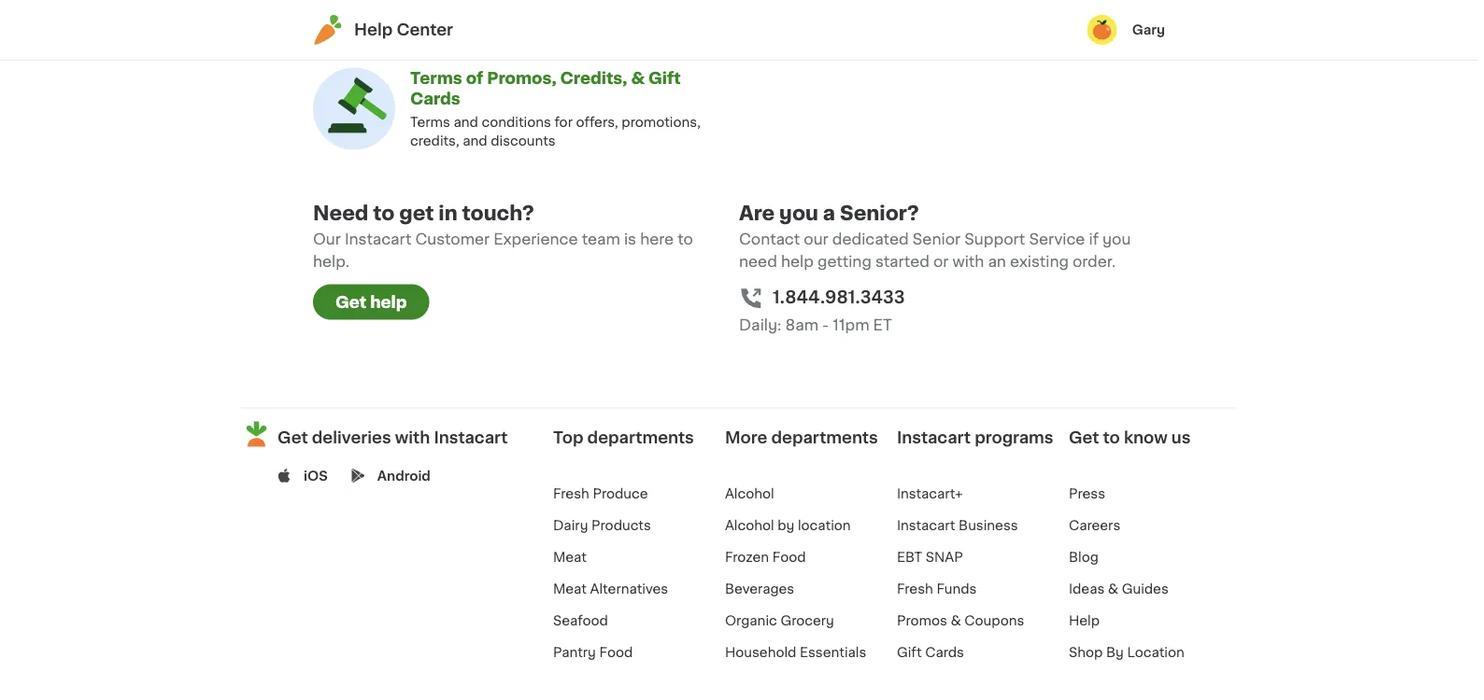 Task type: locate. For each thing, give the bounding box(es) containing it.
android play store logo image
[[351, 469, 365, 483]]

0 vertical spatial fresh
[[553, 488, 590, 501]]

fresh produce link
[[553, 488, 648, 501]]

1 horizontal spatial with
[[953, 254, 984, 269]]

shop by location
[[1069, 647, 1185, 660]]

0 horizontal spatial to
[[373, 204, 395, 223]]

service
[[1029, 232, 1086, 247]]

food down alcohol by location
[[773, 552, 806, 565]]

instacart
[[345, 232, 412, 247], [434, 430, 508, 446], [897, 430, 971, 446], [897, 520, 956, 533]]

alcohol for alcohol by location
[[725, 520, 775, 533]]

dairy
[[553, 520, 588, 533]]

1.844.981.3433 link
[[773, 285, 905, 310]]

1 horizontal spatial help
[[1069, 615, 1100, 628]]

with up android link
[[395, 430, 430, 446]]

careers link
[[1069, 520, 1121, 533]]

instacart shopper app logo image
[[241, 419, 272, 450]]

you
[[780, 204, 819, 223], [1103, 232, 1131, 247]]

alcohol up alcohol by location
[[725, 488, 775, 501]]

1 vertical spatial alcohol
[[725, 520, 775, 533]]

fresh funds link
[[897, 583, 977, 596]]

to left know
[[1103, 430, 1120, 446]]

2 vertical spatial &
[[951, 615, 961, 628]]

meat down dairy
[[553, 552, 587, 565]]

gift
[[649, 70, 681, 86], [897, 647, 922, 660]]

promos,
[[487, 70, 557, 86]]

1 departments from the left
[[587, 430, 694, 446]]

for
[[555, 115, 573, 128]]

get up press link on the right bottom of the page
[[1069, 430, 1100, 446]]

business
[[959, 520, 1018, 533]]

senior?
[[840, 204, 920, 223]]

& right credits,
[[631, 70, 645, 86]]

& inside terms of promos, credits, & gift cards terms and conditions for offers, promotions, credits, and discounts
[[631, 70, 645, 86]]

fresh
[[553, 488, 590, 501], [897, 583, 934, 596]]

of
[[466, 70, 483, 86]]

1 vertical spatial with
[[395, 430, 430, 446]]

ios
[[304, 469, 328, 483]]

departments up produce at bottom left
[[587, 430, 694, 446]]

credits,
[[560, 70, 628, 86]]

get to know us
[[1069, 430, 1191, 446]]

to left "get"
[[373, 204, 395, 223]]

0 horizontal spatial food
[[600, 647, 633, 660]]

1 vertical spatial cards
[[925, 647, 964, 660]]

seafood
[[553, 615, 608, 628]]

2 alcohol from the top
[[725, 520, 775, 533]]

help for help center
[[354, 22, 393, 38]]

shop by location link
[[1069, 647, 1185, 660]]

2 departments from the left
[[771, 430, 878, 446]]

8am
[[786, 318, 819, 333]]

fresh for fresh produce
[[553, 488, 590, 501]]

terms of promos, credits, & gift cards link
[[410, 70, 681, 106]]

started
[[876, 254, 930, 269]]

food right pantry
[[600, 647, 633, 660]]

get for get to know us
[[1069, 430, 1100, 446]]

2 horizontal spatial &
[[1108, 583, 1119, 596]]

frozen food link
[[725, 552, 806, 565]]

get inside get help button
[[336, 294, 367, 310]]

0 vertical spatial gift
[[649, 70, 681, 86]]

alcohol by location link
[[725, 520, 851, 533]]

2 vertical spatial to
[[1103, 430, 1120, 446]]

getting
[[818, 254, 872, 269]]

0 horizontal spatial &
[[631, 70, 645, 86]]

terms left of
[[410, 70, 462, 86]]

touch?
[[462, 204, 534, 223]]

0 horizontal spatial help
[[370, 294, 407, 310]]

0 horizontal spatial fresh
[[553, 488, 590, 501]]

0 horizontal spatial departments
[[587, 430, 694, 446]]

0 vertical spatial cards
[[410, 90, 461, 106]]

user avatar image
[[1088, 15, 1118, 45]]

0 vertical spatial meat
[[553, 552, 587, 565]]

cards
[[410, 90, 461, 106], [925, 647, 964, 660]]

dairy products
[[553, 520, 651, 533]]

to right here at the top left of the page
[[678, 232, 693, 247]]

food for pantry food
[[600, 647, 633, 660]]

help up shop
[[1069, 615, 1100, 628]]

11pm
[[833, 318, 870, 333]]

2 horizontal spatial get
[[1069, 430, 1100, 446]]

produce
[[593, 488, 648, 501]]

promos & coupons
[[897, 615, 1025, 628]]

existing
[[1010, 254, 1069, 269]]

blog link
[[1069, 552, 1099, 565]]

terms
[[410, 70, 462, 86], [410, 115, 450, 128]]

0 vertical spatial &
[[631, 70, 645, 86]]

1 vertical spatial meat
[[553, 583, 587, 596]]

1 vertical spatial to
[[678, 232, 693, 247]]

2 meat from the top
[[553, 583, 587, 596]]

more
[[725, 430, 768, 446]]

experience
[[494, 232, 578, 247]]

dedicated
[[833, 232, 909, 247]]

0 vertical spatial help
[[781, 254, 814, 269]]

0 horizontal spatial gift
[[649, 70, 681, 86]]

1 alcohol from the top
[[725, 488, 775, 501]]

1 vertical spatial help
[[1069, 615, 1100, 628]]

1 horizontal spatial to
[[678, 232, 693, 247]]

1 vertical spatial and
[[463, 134, 488, 147]]

help right instacart 'icon'
[[354, 22, 393, 38]]

instacart image
[[313, 15, 343, 45]]

terms up credits,
[[410, 115, 450, 128]]

programs
[[975, 430, 1054, 446]]

more departments
[[725, 430, 878, 446]]

and up credits,
[[454, 115, 478, 128]]

top
[[553, 430, 584, 446]]

help inside get help button
[[370, 294, 407, 310]]

1 horizontal spatial food
[[773, 552, 806, 565]]

with
[[953, 254, 984, 269], [395, 430, 430, 446]]

& right ideas
[[1108, 583, 1119, 596]]

0 vertical spatial with
[[953, 254, 984, 269]]

promos & coupons link
[[897, 615, 1025, 628]]

get
[[336, 294, 367, 310], [278, 430, 308, 446], [1069, 430, 1100, 446]]

0 vertical spatial terms
[[410, 70, 462, 86]]

daily: 8am - 11pm et
[[739, 318, 892, 333]]

alcohol
[[725, 488, 775, 501], [725, 520, 775, 533]]

cards up credits,
[[410, 90, 461, 106]]

1 vertical spatial terms
[[410, 115, 450, 128]]

ebt snap link
[[897, 552, 963, 565]]

beverages
[[725, 583, 795, 596]]

0 vertical spatial food
[[773, 552, 806, 565]]

departments for more departments
[[771, 430, 878, 446]]

frozen
[[725, 552, 769, 565]]

products
[[592, 520, 651, 533]]

0 horizontal spatial help
[[354, 22, 393, 38]]

2 horizontal spatial to
[[1103, 430, 1120, 446]]

cards down promos & coupons
[[925, 647, 964, 660]]

instacart programs
[[897, 430, 1054, 446]]

1 terms from the top
[[410, 70, 462, 86]]

1 vertical spatial &
[[1108, 583, 1119, 596]]

fresh up dairy
[[553, 488, 590, 501]]

1 meat from the top
[[553, 552, 587, 565]]

snap
[[926, 552, 963, 565]]

gift up promotions,
[[649, 70, 681, 86]]

contact
[[739, 232, 800, 247]]

with inside are you a senior? contact our dedicated senior support service if you need help getting started or with an existing order.
[[953, 254, 984, 269]]

get for get deliveries with instacart
[[278, 430, 308, 446]]

help link
[[1069, 615, 1100, 628]]

top departments
[[553, 430, 694, 446]]

meat for meat link
[[553, 552, 587, 565]]

0 vertical spatial help
[[354, 22, 393, 38]]

1 horizontal spatial help
[[781, 254, 814, 269]]

with right or
[[953, 254, 984, 269]]

food for frozen food
[[773, 552, 806, 565]]

food
[[773, 552, 806, 565], [600, 647, 633, 660]]

you right 'if'
[[1103, 232, 1131, 247]]

0 vertical spatial alcohol
[[725, 488, 775, 501]]

need
[[739, 254, 777, 269]]

you left a at the top of the page
[[780, 204, 819, 223]]

to for need
[[373, 204, 395, 223]]

1 vertical spatial food
[[600, 647, 633, 660]]

meat link
[[553, 552, 587, 565]]

are
[[739, 204, 775, 223]]

instacart+ link
[[897, 488, 963, 501]]

cards inside terms of promos, credits, & gift cards terms and conditions for offers, promotions, credits, and discounts
[[410, 90, 461, 106]]

organic grocery link
[[725, 615, 834, 628]]

& down funds
[[951, 615, 961, 628]]

ideas & guides link
[[1069, 583, 1169, 596]]

household essentials
[[725, 647, 867, 660]]

alcohol down the alcohol link
[[725, 520, 775, 533]]

seafood link
[[553, 615, 608, 628]]

0 vertical spatial you
[[780, 204, 819, 223]]

0 vertical spatial to
[[373, 204, 395, 223]]

1 horizontal spatial get
[[336, 294, 367, 310]]

1 horizontal spatial departments
[[771, 430, 878, 446]]

1 vertical spatial help
[[370, 294, 407, 310]]

1 vertical spatial fresh
[[897, 583, 934, 596]]

fresh down the 'ebt'
[[897, 583, 934, 596]]

0 horizontal spatial cards
[[410, 90, 461, 106]]

dairy products link
[[553, 520, 651, 533]]

and right credits,
[[463, 134, 488, 147]]

get down help.
[[336, 294, 367, 310]]

gift down promos
[[897, 647, 922, 660]]

1 horizontal spatial fresh
[[897, 583, 934, 596]]

meat down meat link
[[553, 583, 587, 596]]

0 horizontal spatial get
[[278, 430, 308, 446]]

instacart+
[[897, 488, 963, 501]]

to
[[373, 204, 395, 223], [678, 232, 693, 247], [1103, 430, 1120, 446]]

1 vertical spatial gift
[[897, 647, 922, 660]]

senior
[[913, 232, 961, 247]]

pantry food
[[553, 647, 633, 660]]

1 horizontal spatial &
[[951, 615, 961, 628]]

departments right more
[[771, 430, 878, 446]]

help for help "link"
[[1069, 615, 1100, 628]]

0 horizontal spatial you
[[780, 204, 819, 223]]

to for get
[[1103, 430, 1120, 446]]

2 terms from the top
[[410, 115, 450, 128]]

1 horizontal spatial you
[[1103, 232, 1131, 247]]

departments for top departments
[[587, 430, 694, 446]]

get right instacart shopper app logo
[[278, 430, 308, 446]]



Task type: vqa. For each thing, say whether or not it's contained in the screenshot.


Task type: describe. For each thing, give the bounding box(es) containing it.
are you a senior? contact our dedicated senior support service if you need help getting started or with an existing order.
[[739, 204, 1131, 269]]

alcohol for the alcohol link
[[725, 488, 775, 501]]

blog
[[1069, 552, 1099, 565]]

support
[[965, 232, 1026, 247]]

1 horizontal spatial cards
[[925, 647, 964, 660]]

household essentials link
[[725, 647, 867, 660]]

or
[[934, 254, 949, 269]]

help.
[[313, 254, 350, 269]]

help inside are you a senior? contact our dedicated senior support service if you need help getting started or with an existing order.
[[781, 254, 814, 269]]

fresh funds
[[897, 583, 977, 596]]

ideas
[[1069, 583, 1105, 596]]

meat alternatives link
[[553, 583, 668, 596]]

organic grocery
[[725, 615, 834, 628]]

gift cards link
[[897, 647, 964, 660]]

android
[[377, 469, 431, 483]]

fresh produce
[[553, 488, 648, 501]]

gary link
[[1088, 15, 1165, 45]]

get for get help
[[336, 294, 367, 310]]

need
[[313, 204, 369, 223]]

gary
[[1133, 23, 1165, 36]]

fresh for fresh funds
[[897, 583, 934, 596]]

customer
[[415, 232, 490, 247]]

& for ideas & guides
[[1108, 583, 1119, 596]]

us
[[1172, 430, 1191, 446]]

order.
[[1073, 254, 1116, 269]]

instacart business
[[897, 520, 1018, 533]]

guides
[[1122, 583, 1169, 596]]

instacart business link
[[897, 520, 1018, 533]]

et
[[874, 318, 892, 333]]

organic
[[725, 615, 777, 628]]

ios link
[[304, 467, 328, 485]]

get help
[[336, 294, 407, 310]]

careers
[[1069, 520, 1121, 533]]

instacart inside need to get in touch? our instacart customer experience team is here to help.
[[345, 232, 412, 247]]

ideas & guides
[[1069, 583, 1169, 596]]

deliveries
[[312, 430, 391, 446]]

grocery
[[781, 615, 834, 628]]

essentials
[[800, 647, 867, 660]]

meat for meat alternatives
[[553, 583, 587, 596]]

help center link
[[313, 15, 453, 45]]

discounts
[[491, 134, 556, 147]]

ebt snap
[[897, 552, 963, 565]]

0 vertical spatial and
[[454, 115, 478, 128]]

get
[[399, 204, 434, 223]]

gift inside terms of promos, credits, & gift cards terms and conditions for offers, promotions, credits, and discounts
[[649, 70, 681, 86]]

promos
[[897, 615, 948, 628]]

offers,
[[576, 115, 619, 128]]

coupons
[[965, 615, 1025, 628]]

0 horizontal spatial with
[[395, 430, 430, 446]]

our
[[804, 232, 829, 247]]

an
[[988, 254, 1007, 269]]

here
[[640, 232, 674, 247]]

conditions
[[482, 115, 551, 128]]

is
[[624, 232, 637, 247]]

know
[[1124, 430, 1168, 446]]

press link
[[1069, 488, 1106, 501]]

by
[[778, 520, 795, 533]]

funds
[[937, 583, 977, 596]]

1 vertical spatial you
[[1103, 232, 1131, 247]]

pantry
[[553, 647, 596, 660]]

1.844.981.3433
[[773, 289, 905, 305]]

household
[[725, 647, 797, 660]]

credits,
[[410, 134, 459, 147]]

location
[[1128, 647, 1185, 660]]

promotions,
[[622, 115, 701, 128]]

shop
[[1069, 647, 1103, 660]]

android link
[[377, 467, 431, 485]]

frozen food
[[725, 552, 806, 565]]

a
[[823, 204, 836, 223]]

help center
[[354, 22, 453, 38]]

location
[[798, 520, 851, 533]]

center
[[397, 22, 453, 38]]

beverages link
[[725, 583, 795, 596]]

ios app store logo image
[[278, 469, 292, 483]]

& for promos & coupons
[[951, 615, 961, 628]]

meat alternatives
[[553, 583, 668, 596]]

terms of promos, credits, & gift cards terms and conditions for offers, promotions, credits, and discounts
[[410, 70, 701, 147]]

get help button
[[313, 284, 429, 320]]

alternatives
[[590, 583, 668, 596]]

1 horizontal spatial gift
[[897, 647, 922, 660]]

alcohol link
[[725, 488, 775, 501]]

if
[[1089, 232, 1099, 247]]

press
[[1069, 488, 1106, 501]]



